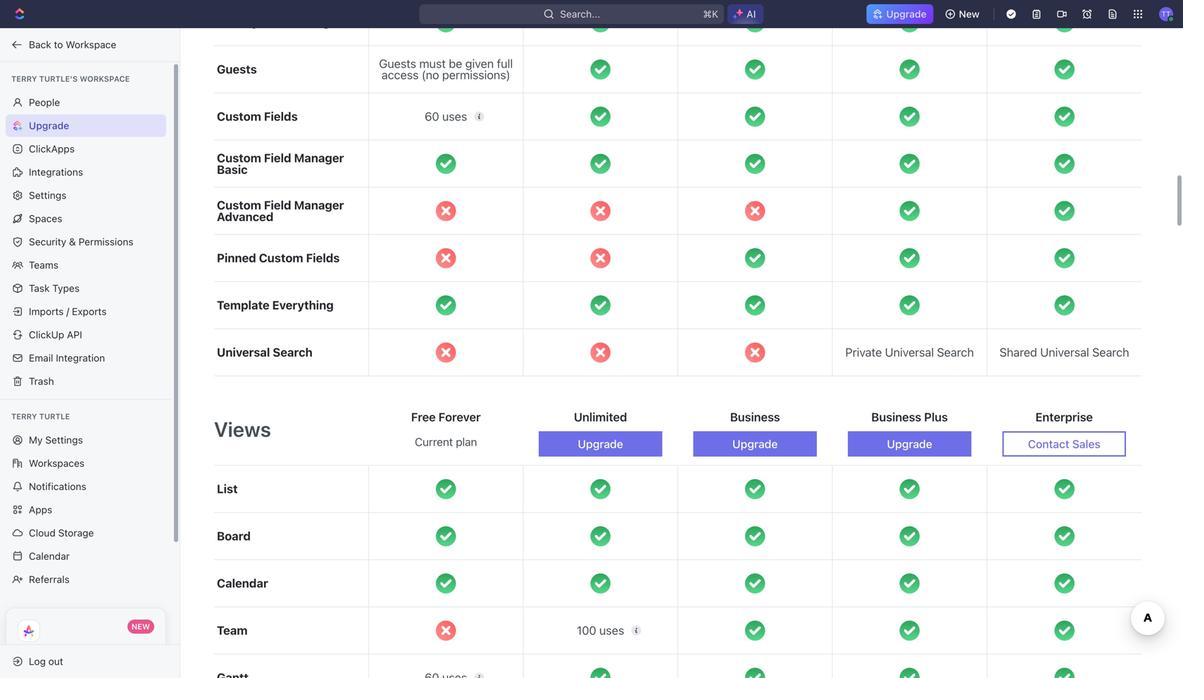 Task type: vqa. For each thing, say whether or not it's contained in the screenshot.


Task type: describe. For each thing, give the bounding box(es) containing it.
trash link
[[6, 370, 166, 393]]

free
[[411, 410, 436, 424]]

custom for custom field manager advanced
[[217, 198, 261, 212]]

universal for shared
[[1041, 346, 1090, 359]]

back to workspace button
[[6, 33, 167, 56]]

uses for 60 uses
[[442, 110, 467, 123]]

calendar link
[[6, 545, 166, 568]]

to
[[54, 39, 63, 50]]

spaces
[[29, 213, 62, 224]]

private universal search
[[846, 346, 974, 359]]

business plus
[[872, 410, 948, 424]]

template everything
[[217, 298, 334, 312]]

security
[[29, 236, 66, 248]]

close image for universal search
[[591, 343, 611, 363]]

business for business
[[730, 410, 780, 424]]

list
[[217, 482, 238, 496]]

0 vertical spatial calendar
[[29, 551, 70, 562]]

100
[[577, 624, 597, 638]]

new inside new button
[[959, 8, 980, 20]]

full
[[497, 57, 513, 71]]

referrals
[[29, 574, 70, 585]]

log out button
[[6, 651, 168, 673]]

3 search from the left
[[273, 346, 313, 359]]

close image for custom field manager advanced
[[436, 201, 456, 221]]

storage
[[58, 527, 94, 539]]

&
[[69, 236, 76, 248]]

workspace for terry turtle's workspace
[[80, 74, 130, 83]]

custom fields
[[217, 110, 298, 123]]

current
[[415, 435, 453, 449]]

contact
[[1028, 438, 1070, 451]]

terry turtle's workspace
[[11, 74, 130, 83]]

enterprise
[[1036, 410, 1093, 424]]

workspaces
[[29, 458, 85, 469]]

guests must be given full access (no permissions)
[[379, 57, 513, 82]]

my
[[29, 434, 43, 446]]

0 horizontal spatial fields
[[264, 110, 298, 123]]

task
[[29, 282, 50, 294]]

spaces link
[[6, 207, 166, 230]]

close image for custom field manager advanced
[[591, 201, 611, 221]]

close image for universal search
[[436, 343, 456, 363]]

types
[[52, 282, 80, 294]]

turtle
[[39, 412, 70, 421]]

apps
[[29, 504, 52, 516]]

back
[[29, 39, 51, 50]]

imports
[[29, 306, 64, 317]]

clickapps
[[29, 143, 75, 155]]

terry for people
[[11, 74, 37, 83]]

log
[[29, 656, 46, 667]]

uses for 100 uses
[[600, 624, 624, 638]]

email integration link
[[6, 347, 166, 369]]

new button
[[940, 3, 988, 25]]

(no
[[422, 68, 439, 82]]

imports / exports link
[[6, 300, 166, 323]]

upgrade for business
[[733, 438, 778, 451]]

search...
[[560, 8, 600, 20]]

universal search
[[217, 346, 313, 359]]

must
[[419, 57, 446, 71]]

shared
[[1000, 346, 1038, 359]]

email integration
[[29, 352, 105, 364]]

private
[[846, 346, 882, 359]]

upgrade button for business
[[694, 432, 817, 457]]

workspace for back to workspace
[[66, 39, 116, 50]]

ai
[[747, 8, 756, 20]]

0 horizontal spatial upgrade link
[[6, 114, 166, 137]]

out
[[48, 656, 63, 667]]

everything
[[272, 298, 334, 312]]

100 uses
[[577, 624, 624, 638]]

close image for pinned custom fields
[[591, 248, 611, 268]]

0 horizontal spatial new
[[132, 622, 150, 632]]

forever
[[439, 410, 481, 424]]

api
[[67, 329, 82, 341]]

advanced
[[217, 210, 274, 224]]

ai button
[[728, 4, 764, 24]]

clickup api link
[[6, 324, 166, 346]]

plus
[[925, 410, 948, 424]]

apps link
[[6, 499, 166, 521]]

back to workspace
[[29, 39, 116, 50]]

cloud storage
[[29, 527, 94, 539]]

settings link
[[6, 184, 166, 207]]

my settings
[[29, 434, 83, 446]]

unlimited
[[574, 410, 627, 424]]

terry for my settings
[[11, 412, 37, 421]]

field for advanced
[[264, 198, 291, 212]]

custom right pinned
[[259, 251, 303, 265]]

referrals link
[[6, 569, 166, 591]]

custom field manager advanced
[[217, 198, 344, 224]]

custom for custom field manager basic
[[217, 151, 261, 165]]

manager for custom field manager basic
[[294, 151, 344, 165]]

my settings link
[[6, 429, 166, 452]]

team
[[217, 624, 248, 638]]

guests for guests must be given full access (no permissions)
[[379, 57, 416, 71]]

1 vertical spatial calendar
[[217, 577, 268, 590]]

1 vertical spatial settings
[[45, 434, 83, 446]]

contact sales button
[[1003, 432, 1126, 457]]

60 uses
[[425, 110, 467, 123]]

task types
[[29, 282, 80, 294]]

views
[[214, 417, 271, 441]]

search for private universal search
[[937, 346, 974, 359]]

be
[[449, 57, 462, 71]]

tt button
[[1155, 3, 1178, 25]]

notifications link
[[6, 476, 166, 498]]



Task type: locate. For each thing, give the bounding box(es) containing it.
pinned custom fields
[[217, 251, 340, 265]]

workspace right to
[[66, 39, 116, 50]]

2 universal from the left
[[1041, 346, 1090, 359]]

uses
[[442, 110, 467, 123], [600, 624, 624, 638]]

0 horizontal spatial guests
[[217, 62, 257, 76]]

1 horizontal spatial upgrade link
[[867, 4, 934, 24]]

field inside custom field manager basic
[[264, 151, 291, 165]]

terry turtle
[[11, 412, 70, 421]]

log out
[[29, 656, 63, 667]]

upgrade button for unlimited
[[539, 432, 663, 457]]

manager down custom field manager basic
[[294, 198, 344, 212]]

workspaces link
[[6, 452, 166, 475]]

upgrade
[[887, 8, 927, 20], [29, 120, 69, 131], [578, 438, 623, 451], [733, 438, 778, 451], [887, 438, 933, 451]]

1 horizontal spatial fields
[[306, 251, 340, 265]]

1 horizontal spatial business
[[872, 410, 922, 424]]

settings
[[29, 190, 66, 201], [45, 434, 83, 446]]

2 terry from the top
[[11, 412, 37, 421]]

current plan
[[415, 435, 477, 449]]

guests left (no
[[379, 57, 416, 71]]

1 vertical spatial field
[[264, 198, 291, 212]]

1 business from the left
[[730, 410, 780, 424]]

1 horizontal spatial guests
[[379, 57, 416, 71]]

clickapps link
[[6, 138, 166, 160]]

0 horizontal spatial upgrade button
[[539, 432, 663, 457]]

1 vertical spatial new
[[132, 622, 150, 632]]

0 horizontal spatial universal
[[217, 346, 270, 359]]

2 horizontal spatial search
[[1093, 346, 1130, 359]]

1 horizontal spatial universal
[[885, 346, 934, 359]]

3 universal from the left
[[217, 346, 270, 359]]

fields
[[264, 110, 298, 123], [306, 251, 340, 265]]

permissions
[[79, 236, 133, 248]]

1 manager from the top
[[294, 151, 344, 165]]

clickup api
[[29, 329, 82, 341]]

60
[[425, 110, 439, 123]]

0 vertical spatial fields
[[264, 110, 298, 123]]

people link
[[6, 91, 166, 114]]

access
[[382, 68, 419, 82]]

manager for custom field manager advanced
[[294, 198, 344, 212]]

cloud
[[29, 527, 56, 539]]

sales
[[1073, 438, 1101, 451]]

field down custom field manager basic
[[264, 198, 291, 212]]

1 horizontal spatial upgrade button
[[694, 432, 817, 457]]

fields up everything
[[306, 251, 340, 265]]

integrations
[[29, 166, 83, 178]]

exports
[[72, 306, 107, 317]]

universal right shared
[[1041, 346, 1090, 359]]

0 vertical spatial field
[[264, 151, 291, 165]]

upgrade link left new button
[[867, 4, 934, 24]]

0 vertical spatial uses
[[442, 110, 467, 123]]

field for basic
[[264, 151, 291, 165]]

universal down template
[[217, 346, 270, 359]]

turtle's
[[39, 74, 78, 83]]

email
[[29, 352, 53, 364]]

clickup
[[29, 329, 64, 341]]

plan
[[456, 435, 477, 449]]

pinned
[[217, 251, 256, 265]]

given
[[465, 57, 494, 71]]

upgrade link up clickapps link
[[6, 114, 166, 137]]

settings inside "link"
[[29, 190, 66, 201]]

1 universal from the left
[[885, 346, 934, 359]]

custom down 'basic'
[[217, 198, 261, 212]]

1 field from the top
[[264, 151, 291, 165]]

settings up spaces
[[29, 190, 66, 201]]

2 business from the left
[[872, 410, 922, 424]]

custom for custom fields
[[217, 110, 261, 123]]

guests inside guests must be given full access (no permissions)
[[379, 57, 416, 71]]

workspace up people link
[[80, 74, 130, 83]]

free forever
[[411, 410, 481, 424]]

3 upgrade button from the left
[[848, 432, 972, 457]]

terry up people
[[11, 74, 37, 83]]

2 horizontal spatial upgrade button
[[848, 432, 972, 457]]

2 field from the top
[[264, 198, 291, 212]]

1 vertical spatial workspace
[[80, 74, 130, 83]]

settings up workspaces
[[45, 434, 83, 446]]

1 vertical spatial fields
[[306, 251, 340, 265]]

guests for guests
[[217, 62, 257, 76]]

custom field manager basic
[[217, 151, 344, 177]]

terry up my
[[11, 412, 37, 421]]

field down "custom fields"
[[264, 151, 291, 165]]

notifications
[[29, 481, 86, 492]]

1 horizontal spatial calendar
[[217, 577, 268, 590]]

universal
[[885, 346, 934, 359], [1041, 346, 1090, 359], [217, 346, 270, 359]]

permissions)
[[442, 68, 511, 82]]

uses right 100 at the bottom of page
[[600, 624, 624, 638]]

custom up 'basic'
[[217, 110, 261, 123]]

search
[[937, 346, 974, 359], [1093, 346, 1130, 359], [273, 346, 313, 359]]

uses right 60 on the left top
[[442, 110, 467, 123]]

custom down "custom fields"
[[217, 151, 261, 165]]

security & permissions link
[[6, 231, 166, 253]]

0 horizontal spatial uses
[[442, 110, 467, 123]]

0 vertical spatial workspace
[[66, 39, 116, 50]]

imports / exports
[[29, 306, 107, 317]]

close image for team
[[436, 621, 456, 641]]

upgrade button for business plus
[[848, 432, 972, 457]]

1 search from the left
[[937, 346, 974, 359]]

2 upgrade button from the left
[[694, 432, 817, 457]]

0 horizontal spatial business
[[730, 410, 780, 424]]

basic
[[217, 163, 248, 177]]

2 horizontal spatial universal
[[1041, 346, 1090, 359]]

business
[[730, 410, 780, 424], [872, 410, 922, 424]]

2 manager from the top
[[294, 198, 344, 212]]

0 vertical spatial manager
[[294, 151, 344, 165]]

guests up "custom fields"
[[217, 62, 257, 76]]

universal for private
[[885, 346, 934, 359]]

shared universal search
[[1000, 346, 1130, 359]]

close image
[[591, 201, 611, 221], [745, 201, 765, 221], [436, 248, 456, 268], [591, 248, 611, 268], [591, 343, 611, 363]]

1 vertical spatial uses
[[600, 624, 624, 638]]

1 vertical spatial terry
[[11, 412, 37, 421]]

upgrade link
[[867, 4, 934, 24], [6, 114, 166, 137]]

security & permissions
[[29, 236, 133, 248]]

0 horizontal spatial calendar
[[29, 551, 70, 562]]

check image
[[900, 59, 920, 80], [591, 107, 611, 127], [436, 154, 456, 174], [591, 154, 611, 174], [745, 154, 765, 174], [900, 201, 920, 221], [745, 248, 765, 268], [900, 248, 920, 268], [1055, 248, 1075, 268], [436, 295, 456, 315], [1055, 295, 1075, 315], [591, 479, 611, 499], [436, 526, 456, 547], [591, 526, 611, 547], [900, 526, 920, 547], [1055, 526, 1075, 547], [900, 574, 920, 594], [745, 621, 765, 641], [900, 621, 920, 641]]

upgrade for business plus
[[887, 438, 933, 451]]

universal right private
[[885, 346, 934, 359]]

close image
[[436, 201, 456, 221], [436, 343, 456, 363], [745, 343, 765, 363], [436, 621, 456, 641]]

check image
[[591, 59, 611, 80], [745, 59, 765, 80], [1055, 59, 1075, 80], [745, 107, 765, 127], [900, 107, 920, 127], [1055, 107, 1075, 127], [900, 154, 920, 174], [1055, 154, 1075, 174], [1055, 201, 1075, 221], [591, 295, 611, 315], [745, 295, 765, 315], [900, 295, 920, 315], [436, 479, 456, 499], [745, 479, 765, 499], [900, 479, 920, 499], [1055, 479, 1075, 499], [745, 526, 765, 547], [436, 574, 456, 594], [591, 574, 611, 594], [745, 574, 765, 594], [1055, 574, 1075, 594], [1055, 621, 1075, 641]]

business for business plus
[[872, 410, 922, 424]]

manager up the custom field manager advanced
[[294, 151, 344, 165]]

cloud storage link
[[6, 522, 166, 545]]

1 horizontal spatial new
[[959, 8, 980, 20]]

manager inside the custom field manager advanced
[[294, 198, 344, 212]]

1 upgrade button from the left
[[539, 432, 663, 457]]

0 vertical spatial settings
[[29, 190, 66, 201]]

calendar
[[29, 551, 70, 562], [217, 577, 268, 590]]

task types link
[[6, 277, 166, 300]]

calendar up referrals
[[29, 551, 70, 562]]

0 vertical spatial terry
[[11, 74, 37, 83]]

tt
[[1162, 10, 1171, 18]]

fields up custom field manager basic
[[264, 110, 298, 123]]

0 horizontal spatial search
[[273, 346, 313, 359]]

contact sales
[[1028, 438, 1101, 451]]

/
[[66, 306, 69, 317]]

manager inside custom field manager basic
[[294, 151, 344, 165]]

0 vertical spatial upgrade link
[[867, 4, 934, 24]]

teams link
[[6, 254, 166, 277]]

upgrade button
[[539, 432, 663, 457], [694, 432, 817, 457], [848, 432, 972, 457]]

workspace
[[66, 39, 116, 50], [80, 74, 130, 83]]

trash
[[29, 375, 54, 387]]

custom inside custom field manager basic
[[217, 151, 261, 165]]

board
[[217, 530, 251, 543]]

0 vertical spatial new
[[959, 8, 980, 20]]

search for shared universal search
[[1093, 346, 1130, 359]]

template
[[217, 298, 270, 312]]

1 vertical spatial manager
[[294, 198, 344, 212]]

integrations link
[[6, 161, 166, 184]]

2 search from the left
[[1093, 346, 1130, 359]]

upgrade for unlimited
[[578, 438, 623, 451]]

field inside the custom field manager advanced
[[264, 198, 291, 212]]

custom inside the custom field manager advanced
[[217, 198, 261, 212]]

⌘k
[[703, 8, 719, 20]]

1 terry from the top
[[11, 74, 37, 83]]

teams
[[29, 259, 58, 271]]

1 horizontal spatial search
[[937, 346, 974, 359]]

workspace inside button
[[66, 39, 116, 50]]

calendar down board
[[217, 577, 268, 590]]

1 vertical spatial upgrade link
[[6, 114, 166, 137]]

1 horizontal spatial uses
[[600, 624, 624, 638]]

people
[[29, 97, 60, 108]]



